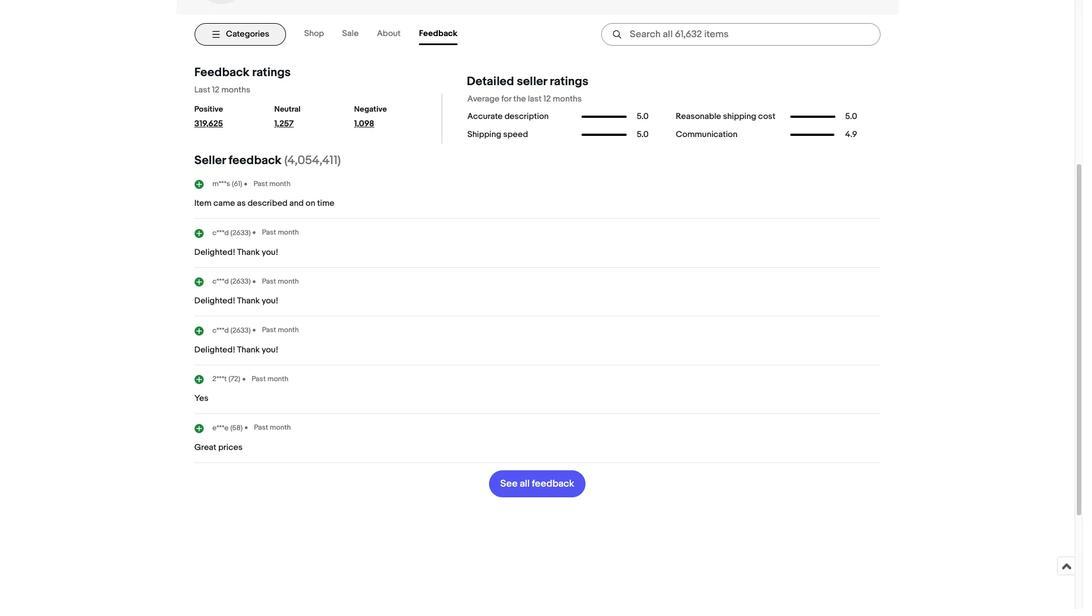 Task type: describe. For each thing, give the bounding box(es) containing it.
e***e (58)
[[212, 424, 243, 433]]

1 delighted! thank you! from the top
[[194, 247, 278, 258]]

feedback for feedback ratings last 12 months
[[194, 65, 250, 80]]

accurate description
[[467, 111, 549, 122]]

all
[[520, 478, 530, 490]]

5.0 for accurate description
[[637, 111, 649, 122]]

reasonable shipping cost
[[676, 111, 776, 122]]

categories button
[[194, 23, 286, 46]]

Search all 61,632 items field
[[601, 23, 881, 46]]

319,625
[[194, 118, 223, 129]]

sale
[[342, 28, 359, 39]]

3 delighted! thank you! from the top
[[194, 345, 278, 355]]

item came as described and on time
[[194, 198, 335, 209]]

tab list containing shop
[[304, 24, 476, 45]]

neutral
[[274, 104, 301, 114]]

2 (2633) from the top
[[231, 277, 251, 286]]

1 horizontal spatial 12
[[544, 94, 551, 104]]

speed
[[503, 129, 528, 140]]

shipping speed
[[467, 129, 528, 140]]

positive
[[194, 104, 223, 114]]

detailed seller ratings
[[467, 74, 589, 89]]

positive 319,625
[[194, 104, 223, 129]]

shop
[[304, 28, 324, 39]]

detailed
[[467, 74, 514, 89]]

prices
[[218, 442, 243, 453]]

neutral 1,257
[[274, 104, 301, 129]]

3 c***d (2633) from the top
[[212, 326, 251, 335]]

seller
[[517, 74, 547, 89]]

2 c***d (2633) from the top
[[212, 277, 251, 286]]

4.9
[[846, 129, 858, 140]]

months inside feedback ratings last 12 months
[[222, 85, 250, 95]]

(4,054,411)
[[284, 153, 341, 168]]

feedback for feedback
[[419, 28, 458, 39]]

seller
[[194, 153, 226, 168]]

described
[[248, 198, 288, 209]]

m***s
[[212, 180, 230, 189]]

ratings inside feedback ratings last 12 months
[[252, 65, 291, 80]]

3 (2633) from the top
[[231, 326, 251, 335]]

e***e
[[212, 424, 229, 433]]

communication
[[676, 129, 738, 140]]

2 delighted! from the top
[[194, 296, 235, 306]]

2 delighted! thank you! from the top
[[194, 296, 278, 306]]

see
[[501, 478, 518, 490]]

the
[[514, 94, 526, 104]]

see all feedback
[[501, 478, 574, 490]]

categories
[[226, 29, 269, 40]]

2***t
[[212, 375, 227, 384]]

feedback inside "see all feedback" link
[[532, 478, 574, 490]]

(61)
[[232, 180, 242, 189]]

average for the last 12 months
[[467, 94, 582, 104]]

description
[[505, 111, 549, 122]]

2***t (72)
[[212, 375, 240, 384]]

average
[[467, 94, 500, 104]]

m***s (61)
[[212, 180, 242, 189]]

as
[[237, 198, 246, 209]]

yes
[[194, 393, 209, 404]]

item
[[194, 198, 212, 209]]

negative
[[354, 104, 387, 114]]



Task type: locate. For each thing, give the bounding box(es) containing it.
seller feedback (4,054,411)
[[194, 153, 341, 168]]

2 vertical spatial delighted! thank you!
[[194, 345, 278, 355]]

1 vertical spatial you!
[[262, 296, 278, 306]]

accurate
[[467, 111, 503, 122]]

(72)
[[229, 375, 240, 384]]

1 vertical spatial (2633)
[[231, 277, 251, 286]]

feedback ratings last 12 months
[[194, 65, 291, 95]]

1 c***d from the top
[[212, 228, 229, 237]]

0 horizontal spatial ratings
[[252, 65, 291, 80]]

0 vertical spatial delighted!
[[194, 247, 235, 258]]

0 horizontal spatial feedback
[[194, 65, 250, 80]]

c***d
[[212, 228, 229, 237], [212, 277, 229, 286], [212, 326, 229, 335]]

cost
[[758, 111, 776, 122]]

came
[[214, 198, 235, 209]]

tab list
[[304, 24, 476, 45]]

1,098 link
[[354, 118, 406, 134]]

1,257
[[274, 118, 294, 129]]

ratings up neutral
[[252, 65, 291, 80]]

2 vertical spatial you!
[[262, 345, 278, 355]]

3 c***d from the top
[[212, 326, 229, 335]]

feedback inside feedback ratings last 12 months
[[194, 65, 250, 80]]

2 vertical spatial c***d
[[212, 326, 229, 335]]

past month
[[254, 179, 291, 188], [262, 228, 299, 237], [262, 277, 299, 286], [262, 326, 299, 335], [252, 374, 289, 383], [254, 423, 291, 432]]

5.0
[[637, 111, 649, 122], [846, 111, 857, 122], [637, 129, 649, 140]]

feedback
[[419, 28, 458, 39], [194, 65, 250, 80]]

3 thank from the top
[[237, 345, 260, 355]]

1,257 link
[[274, 118, 326, 134]]

0 vertical spatial (2633)
[[231, 228, 251, 237]]

5.0 for reasonable shipping cost
[[846, 111, 857, 122]]

0 horizontal spatial 12
[[212, 85, 220, 95]]

feedback up last
[[194, 65, 250, 80]]

on
[[306, 198, 315, 209]]

0 vertical spatial delighted! thank you!
[[194, 247, 278, 258]]

3 delighted! from the top
[[194, 345, 235, 355]]

past
[[254, 179, 268, 188], [262, 228, 276, 237], [262, 277, 276, 286], [262, 326, 276, 335], [252, 374, 266, 383], [254, 423, 268, 432]]

0 vertical spatial feedback
[[229, 153, 282, 168]]

1 vertical spatial feedback
[[532, 478, 574, 490]]

1 you! from the top
[[262, 247, 278, 258]]

1 horizontal spatial feedback
[[419, 28, 458, 39]]

reasonable
[[676, 111, 721, 122]]

0 horizontal spatial months
[[222, 85, 250, 95]]

2 you! from the top
[[262, 296, 278, 306]]

great prices
[[194, 442, 243, 453]]

12 inside feedback ratings last 12 months
[[212, 85, 220, 95]]

1 vertical spatial delighted! thank you!
[[194, 296, 278, 306]]

1 vertical spatial c***d
[[212, 277, 229, 286]]

feedback right the all
[[532, 478, 574, 490]]

shipping
[[467, 129, 501, 140]]

feedback up (61)
[[229, 153, 282, 168]]

0 vertical spatial you!
[[262, 247, 278, 258]]

0 vertical spatial c***d
[[212, 228, 229, 237]]

1 (2633) from the top
[[231, 228, 251, 237]]

for
[[501, 94, 512, 104]]

time
[[317, 198, 335, 209]]

1 horizontal spatial ratings
[[550, 74, 589, 89]]

0 vertical spatial thank
[[237, 247, 260, 258]]

feedback right about
[[419, 28, 458, 39]]

1 vertical spatial feedback
[[194, 65, 250, 80]]

and
[[290, 198, 304, 209]]

1 vertical spatial delighted!
[[194, 296, 235, 306]]

3 you! from the top
[[262, 345, 278, 355]]

12
[[212, 85, 220, 95], [544, 94, 551, 104]]

1 thank from the top
[[237, 247, 260, 258]]

delighted! thank you!
[[194, 247, 278, 258], [194, 296, 278, 306], [194, 345, 278, 355]]

2 vertical spatial c***d (2633)
[[212, 326, 251, 335]]

shipping
[[723, 111, 757, 122]]

(58)
[[230, 424, 243, 433]]

you!
[[262, 247, 278, 258], [262, 296, 278, 306], [262, 345, 278, 355]]

2 vertical spatial (2633)
[[231, 326, 251, 335]]

1 horizontal spatial months
[[553, 94, 582, 104]]

delighted!
[[194, 247, 235, 258], [194, 296, 235, 306], [194, 345, 235, 355]]

month
[[269, 179, 291, 188], [278, 228, 299, 237], [278, 277, 299, 286], [278, 326, 299, 335], [267, 374, 289, 383], [270, 423, 291, 432]]

0 horizontal spatial feedback
[[229, 153, 282, 168]]

2 thank from the top
[[237, 296, 260, 306]]

months up positive
[[222, 85, 250, 95]]

5.0 for shipping speed
[[637, 129, 649, 140]]

thank
[[237, 247, 260, 258], [237, 296, 260, 306], [237, 345, 260, 355]]

1 delighted! from the top
[[194, 247, 235, 258]]

ratings
[[252, 65, 291, 80], [550, 74, 589, 89]]

1 vertical spatial thank
[[237, 296, 260, 306]]

see all feedback link
[[489, 470, 586, 497]]

1,098
[[354, 118, 374, 129]]

c***d (2633)
[[212, 228, 251, 237], [212, 277, 251, 286], [212, 326, 251, 335]]

feedback
[[229, 153, 282, 168], [532, 478, 574, 490]]

about
[[377, 28, 401, 39]]

great
[[194, 442, 216, 453]]

(2633)
[[231, 228, 251, 237], [231, 277, 251, 286], [231, 326, 251, 335]]

months
[[222, 85, 250, 95], [553, 94, 582, 104]]

1 horizontal spatial feedback
[[532, 478, 574, 490]]

last
[[528, 94, 542, 104]]

last
[[194, 85, 210, 95]]

0 vertical spatial c***d (2633)
[[212, 228, 251, 237]]

2 vertical spatial delighted!
[[194, 345, 235, 355]]

1 vertical spatial c***d (2633)
[[212, 277, 251, 286]]

0 vertical spatial feedback
[[419, 28, 458, 39]]

1 c***d (2633) from the top
[[212, 228, 251, 237]]

feedback inside tab list
[[419, 28, 458, 39]]

2 c***d from the top
[[212, 277, 229, 286]]

negative 1,098
[[354, 104, 387, 129]]

2 vertical spatial thank
[[237, 345, 260, 355]]

months right last
[[553, 94, 582, 104]]

319,625 link
[[194, 118, 246, 134]]

ratings right seller
[[550, 74, 589, 89]]



Task type: vqa. For each thing, say whether or not it's contained in the screenshot.
the BougieHabit link
no



